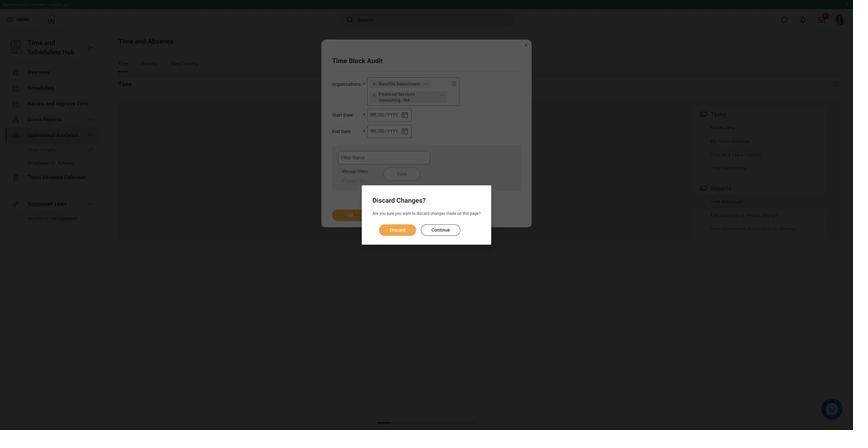 Task type: describe. For each thing, give the bounding box(es) containing it.
vs. inside edit scheduled vs. actuals settings link
[[740, 213, 746, 218]]

calendar image
[[401, 111, 409, 119]]

off
[[722, 153, 728, 158]]

calendar user solid image for review and approve time
[[12, 100, 20, 108]]

operational analytics element
[[5, 143, 100, 170]]

chart image
[[12, 132, 20, 140]]

saved
[[345, 179, 356, 184]]

check image
[[87, 147, 94, 153]]

time trending
[[171, 61, 198, 66]]

time off & leave calendar link
[[693, 148, 827, 162]]

discard for discard
[[390, 228, 406, 233]]

0
[[342, 179, 344, 184]]

team insights link
[[5, 143, 100, 157]]

department
[[397, 82, 420, 86]]

management
[[50, 216, 77, 221]]

2 scheduling from the top
[[28, 85, 54, 91]]

prompts image
[[450, 80, 458, 88]]

calendar user solid image for scheduling
[[12, 84, 20, 92]]

scheduling inside time and scheduling hub
[[28, 48, 61, 56]]

benefits department element
[[379, 81, 420, 87]]

workforce
[[28, 216, 49, 221]]

page?
[[470, 212, 481, 216]]

leave
[[733, 153, 744, 158]]

financial services consulting - na, press delete to clear value. option
[[370, 91, 448, 103]]

time clock history link
[[693, 162, 827, 176]]

start date
[[332, 112, 353, 118]]

absence inside team absence calendar link
[[42, 174, 63, 181]]

sure
[[387, 212, 395, 216]]

hours
[[761, 227, 772, 232]]

1 you from the left
[[380, 212, 386, 216]]

schedule
[[732, 139, 750, 144]]

and for absence
[[135, 38, 146, 45]]

time block audit dialog
[[322, 39, 532, 228]]

link image
[[12, 200, 20, 208]]

consulting
[[379, 98, 401, 103]]

block inside "link"
[[722, 199, 732, 204]]

Filter Name text field
[[338, 151, 430, 164]]

start
[[332, 112, 342, 118]]

menu group image
[[699, 184, 708, 192]]

date for end date
[[341, 129, 351, 134]]

review time link
[[693, 121, 827, 135]]

changes?
[[397, 197, 426, 205]]

time off & leave calendar
[[711, 153, 762, 158]]

scheduled inside scheduled vs. actuals link
[[28, 161, 49, 166]]

scheduled vs. actuals link
[[5, 157, 100, 170]]

time block audit link
[[693, 195, 827, 209]]

on
[[458, 212, 462, 216]]

overview link
[[5, 65, 100, 80]]

inbox large image
[[819, 16, 825, 23]]

scheduled for view
[[721, 227, 741, 232]]

chevron right image for review time
[[815, 123, 823, 130]]

list for tasks
[[693, 121, 827, 176]]

team's
[[718, 139, 731, 144]]

search image
[[346, 16, 354, 24]]

close view audit trail image
[[524, 42, 529, 48]]

chevron down small image
[[87, 132, 94, 140]]

vs
[[742, 227, 747, 232]]

and for scheduling
[[44, 39, 55, 47]]

team for team insights
[[28, 147, 39, 153]]

audit inside "link"
[[733, 199, 743, 204]]

manage filters
[[342, 169, 368, 174]]

workers
[[780, 227, 796, 232]]

list for reports
[[693, 195, 827, 236]]

workforce management link
[[5, 212, 100, 225]]

2 you from the left
[[396, 212, 402, 216]]

region inside discard changes? dialog
[[373, 219, 481, 237]]

chevron down small image
[[87, 200, 94, 208]]

start date group
[[368, 109, 412, 122]]

0 saved filters
[[342, 179, 368, 184]]

scheduling link
[[5, 80, 100, 96]]

time inside dialog
[[332, 57, 347, 65]]

team absence calendar
[[28, 174, 85, 181]]

edit
[[711, 213, 718, 218]]

1 vertical spatial absence
[[141, 61, 158, 66]]

edit scheduled vs. actuals settings link
[[693, 209, 827, 222]]

related actions image
[[424, 82, 429, 86]]

history
[[734, 166, 747, 171]]

view
[[711, 227, 720, 232]]

chevron right image for time off & leave calendar
[[815, 150, 823, 157]]

manage filters link
[[342, 169, 368, 174]]

clock
[[722, 166, 733, 171]]

na
[[404, 98, 410, 103]]

links
[[54, 201, 67, 207]]

view scheduled vs actual hours for workers
[[711, 227, 796, 232]]

continue
[[432, 228, 450, 233]]

trending
[[182, 61, 198, 66]]

team for team absence calendar
[[28, 174, 41, 181]]

discard
[[417, 212, 430, 216]]

notifications large image
[[800, 16, 807, 23]]

operational analytics
[[28, 132, 78, 139]]

scheduled vs. actuals
[[28, 161, 73, 166]]

operational
[[28, 132, 55, 139]]

suggested links button
[[5, 196, 100, 212]]

organizations
[[332, 82, 361, 87]]

time and scheduling hub element
[[28, 38, 81, 57]]

close environment banner image
[[846, 2, 850, 6]]

suggested links
[[28, 201, 67, 207]]

time and scheduling hub
[[28, 39, 74, 56]]

time inside 'link'
[[77, 101, 89, 107]]

actuals inside list
[[747, 213, 761, 218]]

tab list containing time
[[112, 57, 847, 72]]

x small image
[[371, 81, 378, 87]]

and for approve
[[46, 101, 55, 107]]

date for start date
[[344, 112, 353, 118]]

review for review time
[[711, 125, 725, 130]]

review time
[[711, 125, 735, 130]]

review and approve time link
[[5, 96, 100, 112]]

calendar inside team absence calendar link
[[64, 174, 85, 181]]

are you sure you want to discard changes made on this page?
[[373, 212, 481, 216]]

edit scheduled vs. actuals settings
[[711, 213, 778, 218]]



Task type: locate. For each thing, give the bounding box(es) containing it.
0 horizontal spatial actuals
[[58, 161, 73, 166]]

2 chevron right image from the top
[[815, 164, 823, 171]]

vs. down team insights link
[[50, 161, 56, 166]]

and
[[135, 38, 146, 45], [44, 39, 55, 47], [46, 101, 55, 107]]

discard up sure
[[373, 197, 395, 205]]

1 vertical spatial vs.
[[740, 213, 746, 218]]

0 horizontal spatial calendar
[[64, 174, 85, 181]]

block inside dialog
[[349, 57, 366, 65]]

my team's schedule
[[711, 139, 750, 144]]

audit inside dialog
[[367, 57, 383, 65]]

filters up 0 saved filters link
[[357, 169, 368, 174]]

region
[[373, 219, 481, 237]]

0 vertical spatial date
[[344, 112, 353, 118]]

chevron right image inside time off & leave calendar link
[[815, 150, 823, 157]]

discard for discard changes?
[[373, 197, 395, 205]]

calendar down scheduled vs. actuals link
[[64, 174, 85, 181]]

team insights
[[28, 147, 57, 153]]

calendar right leave
[[745, 153, 762, 158]]

preview
[[31, 2, 45, 7]]

chevron right image inside review time link
[[815, 123, 823, 130]]

changes
[[431, 212, 446, 216]]

region containing discard
[[373, 219, 481, 237]]

are
[[373, 212, 379, 216]]

x small image
[[371, 92, 378, 99]]

1 vertical spatial calendar
[[64, 174, 85, 181]]

actual
[[748, 227, 760, 232]]

0 vertical spatial list
[[693, 121, 827, 176]]

1 calendar user solid image from the top
[[12, 84, 20, 92]]

review inside list
[[711, 125, 725, 130]]

0 vertical spatial vs.
[[50, 161, 56, 166]]

tab list
[[112, 57, 847, 72]]

date
[[344, 112, 353, 118], [341, 129, 351, 134]]

- left na
[[402, 98, 403, 103]]

1 horizontal spatial -
[[402, 98, 403, 103]]

1 vertical spatial team
[[28, 174, 41, 181]]

actuals up actual
[[747, 213, 761, 218]]

scheduled
[[28, 161, 49, 166], [719, 213, 739, 218], [721, 227, 741, 232]]

task timeoff image
[[12, 174, 20, 182]]

hub
[[62, 48, 74, 56]]

want
[[403, 212, 411, 216]]

my
[[711, 139, 717, 144]]

absence
[[148, 38, 174, 45], [141, 61, 158, 66], [42, 174, 63, 181]]

block up organizations
[[349, 57, 366, 65]]

0 horizontal spatial audit
[[367, 57, 383, 65]]

and inside 'link'
[[46, 101, 55, 107]]

1 vertical spatial discard
[[390, 228, 406, 233]]

0 vertical spatial scheduled
[[28, 161, 49, 166]]

tasks
[[711, 111, 727, 118]]

discard
[[373, 197, 395, 205], [390, 228, 406, 233]]

calendar image
[[401, 128, 409, 135]]

0 horizontal spatial -
[[46, 2, 48, 7]]

discard button
[[379, 225, 416, 236]]

0 vertical spatial calendar
[[745, 153, 762, 158]]

audit up x small icon
[[367, 57, 383, 65]]

menu group image
[[699, 110, 708, 118]]

filters
[[357, 169, 368, 174], [357, 179, 368, 184]]

0 vertical spatial chevron right image
[[815, 123, 823, 130]]

time and absence
[[118, 38, 174, 45]]

0 horizontal spatial block
[[349, 57, 366, 65]]

chevron right image for view scheduled vs actual hours for workers
[[815, 224, 823, 231]]

1 scheduling from the top
[[28, 48, 61, 56]]

calendar user solid image
[[12, 84, 20, 92], [12, 100, 20, 108]]

0 vertical spatial discard
[[373, 197, 395, 205]]

0 vertical spatial calendar user solid image
[[12, 84, 20, 92]]

review and approve time
[[28, 101, 89, 107]]

audit
[[367, 57, 383, 65], [733, 199, 743, 204]]

1 horizontal spatial you
[[396, 212, 402, 216]]

0 vertical spatial time block audit
[[332, 57, 383, 65]]

team absence calendar link
[[5, 170, 100, 186]]

review inside 'link'
[[28, 101, 45, 107]]

navigation pane region
[[0, 30, 105, 431]]

time block audit inside time block audit dialog
[[332, 57, 383, 65]]

view scheduled vs actual hours for workers link
[[693, 222, 827, 236]]

3 chevron right image from the top
[[815, 224, 823, 231]]

1 vertical spatial review
[[711, 125, 725, 130]]

0 saved filters button
[[338, 177, 371, 185]]

discard inside button
[[390, 228, 406, 233]]

scheduling down overview
[[28, 85, 54, 91]]

0 vertical spatial -
[[46, 2, 48, 7]]

1 vertical spatial audit
[[733, 199, 743, 204]]

0 vertical spatial absence
[[148, 38, 174, 45]]

benefits department, press delete to clear value. option
[[370, 80, 432, 88]]

1 vertical spatial date
[[341, 129, 351, 134]]

chevron right image for time clock history
[[815, 164, 823, 171]]

approve
[[56, 101, 76, 107]]

1 vertical spatial calendar user solid image
[[12, 100, 20, 108]]

1 chevron right image from the top
[[815, 137, 823, 143]]

1 vertical spatial filters
[[357, 179, 368, 184]]

overview
[[28, 69, 49, 75]]

scheduling
[[28, 48, 61, 56], [28, 85, 54, 91]]

for
[[774, 227, 779, 232]]

1 horizontal spatial audit
[[733, 199, 743, 204]]

operational analytics button
[[5, 128, 100, 143]]

financial services consulting - na element
[[379, 91, 436, 103]]

calendar
[[745, 153, 762, 158], [64, 174, 85, 181]]

you right are
[[380, 212, 386, 216]]

time block audit list item
[[693, 195, 827, 209]]

0 horizontal spatial you
[[380, 212, 386, 216]]

reports
[[711, 185, 732, 192]]

calendar inside time off & leave calendar link
[[745, 153, 762, 158]]

this
[[463, 212, 469, 216]]

suggested
[[28, 201, 53, 207]]

review for review and approve time
[[28, 101, 45, 107]]

implementation preview -   adeptai_dpt1 banner
[[0, 0, 854, 30]]

1 vertical spatial chevron right image
[[815, 150, 823, 157]]

0 saved filters link
[[342, 179, 368, 184]]

team inside operational analytics "element"
[[28, 147, 39, 153]]

2 chevron right image from the top
[[815, 150, 823, 157]]

time block audit up organizations
[[332, 57, 383, 65]]

1 team from the top
[[28, 147, 39, 153]]

review down tasks
[[711, 125, 725, 130]]

chevron right image
[[815, 137, 823, 143], [815, 164, 823, 171], [815, 224, 823, 231]]

scheduled down team insights
[[28, 161, 49, 166]]

you right sure
[[396, 212, 402, 216]]

review down 'scheduling' link at top
[[28, 101, 45, 107]]

made
[[447, 212, 457, 216]]

0 vertical spatial review
[[28, 101, 45, 107]]

calendar user solid image inside review and approve time 'link'
[[12, 100, 20, 108]]

1 vertical spatial actuals
[[747, 213, 761, 218]]

absence down time and absence
[[141, 61, 158, 66]]

1 vertical spatial -
[[402, 98, 403, 103]]

discard changes? dialog
[[362, 186, 492, 245]]

1 horizontal spatial review
[[711, 125, 725, 130]]

1 horizontal spatial calendar
[[745, 153, 762, 158]]

end
[[332, 129, 340, 134]]

1 vertical spatial time block audit
[[711, 199, 743, 204]]

calendar user solid image up chart icon on the top left of page
[[12, 100, 20, 108]]

time inside "link"
[[711, 199, 721, 204]]

filters right saved
[[357, 179, 368, 184]]

chevron right image
[[815, 123, 823, 130], [815, 150, 823, 157]]

continue button
[[421, 225, 461, 236]]

list containing time block audit
[[693, 195, 827, 236]]

chevron right image inside time clock history link
[[815, 164, 823, 171]]

1 vertical spatial scheduled
[[719, 213, 739, 218]]

settings
[[762, 213, 778, 218]]

adeptai_dpt1
[[49, 2, 72, 7]]

0 vertical spatial team
[[28, 147, 39, 153]]

end date
[[332, 129, 351, 134]]

end date group
[[368, 125, 412, 138]]

1 vertical spatial list
[[693, 195, 827, 236]]

0 vertical spatial chevron right image
[[815, 137, 823, 143]]

1 vertical spatial block
[[722, 199, 732, 204]]

&
[[729, 153, 731, 158]]

0 vertical spatial actuals
[[58, 161, 73, 166]]

- inside the financial services consulting - na
[[402, 98, 403, 103]]

discard down sure
[[390, 228, 406, 233]]

calendar user solid image down dashboard icon on the top of page
[[12, 84, 20, 92]]

absence down scheduled vs. actuals link
[[42, 174, 63, 181]]

chevron right image inside 'view scheduled vs actual hours for workers' link
[[815, 224, 823, 231]]

1 chevron right image from the top
[[815, 123, 823, 130]]

and inside time and scheduling hub
[[44, 39, 55, 47]]

discard changes?
[[373, 197, 426, 205]]

implementation preview -   adeptai_dpt1
[[3, 2, 72, 7]]

implementation
[[3, 2, 31, 7]]

chevron right image inside my team's schedule link
[[815, 137, 823, 143]]

1 horizontal spatial vs.
[[740, 213, 746, 218]]

services
[[398, 92, 415, 97]]

1 vertical spatial chevron right image
[[815, 164, 823, 171]]

2 list from the top
[[693, 195, 827, 236]]

0 vertical spatial block
[[349, 57, 366, 65]]

time
[[118, 38, 134, 45], [28, 39, 43, 47], [332, 57, 347, 65], [118, 61, 128, 66], [171, 61, 181, 66], [118, 81, 132, 88], [77, 101, 89, 107], [726, 125, 735, 130], [711, 153, 721, 158], [711, 166, 721, 171], [711, 199, 721, 204]]

time block audit down the reports
[[711, 199, 743, 204]]

team right task timeoff icon at the top of the page
[[28, 174, 41, 181]]

scheduled inside edit scheduled vs. actuals settings link
[[719, 213, 739, 218]]

time block audit inside time block audit "link"
[[711, 199, 743, 204]]

-
[[46, 2, 48, 7], [402, 98, 403, 103]]

0 horizontal spatial review
[[28, 101, 45, 107]]

block down the reports
[[722, 199, 732, 204]]

team left insights
[[28, 147, 39, 153]]

1 horizontal spatial actuals
[[747, 213, 761, 218]]

filters inside popup button
[[357, 179, 368, 184]]

dashboard image
[[12, 68, 20, 76]]

manage
[[342, 169, 356, 174]]

2 vertical spatial chevron right image
[[815, 224, 823, 231]]

/
[[376, 112, 379, 118], [385, 112, 387, 118], [376, 128, 379, 134], [385, 128, 387, 134]]

insights
[[40, 147, 57, 153]]

team
[[28, 147, 39, 153], [28, 174, 41, 181]]

actuals inside operational analytics "element"
[[58, 161, 73, 166]]

to
[[412, 212, 416, 216]]

0 vertical spatial filters
[[357, 169, 368, 174]]

time clock history
[[711, 166, 747, 171]]

block
[[349, 57, 366, 65], [722, 199, 732, 204]]

profile logan mcneil element
[[831, 13, 850, 27]]

benefits department
[[379, 82, 420, 86]]

items selected list box
[[368, 79, 450, 105]]

1 list from the top
[[693, 121, 827, 176]]

workforce management
[[28, 216, 77, 221]]

0 horizontal spatial vs.
[[50, 161, 56, 166]]

scheduled left vs
[[721, 227, 741, 232]]

financial services consulting - na
[[379, 92, 415, 103]]

financial
[[379, 92, 397, 97]]

you
[[380, 212, 386, 216], [396, 212, 402, 216]]

0 vertical spatial audit
[[367, 57, 383, 65]]

scheduled inside 'view scheduled vs actual hours for workers' link
[[721, 227, 741, 232]]

scheduled for edit
[[719, 213, 739, 218]]

vs. up vs
[[740, 213, 746, 218]]

calendar user solid image inside 'scheduling' link
[[12, 84, 20, 92]]

time inside time and scheduling hub
[[28, 39, 43, 47]]

date right end
[[341, 129, 351, 134]]

vs.
[[50, 161, 56, 166], [740, 213, 746, 218]]

0 vertical spatial scheduling
[[28, 48, 61, 56]]

1 vertical spatial scheduling
[[28, 85, 54, 91]]

date right start
[[344, 112, 353, 118]]

time block audit element
[[332, 57, 383, 65]]

configure this page image
[[833, 80, 840, 88]]

scheduled right edit
[[719, 213, 739, 218]]

scheduling up overview
[[28, 48, 61, 56]]

2 vertical spatial absence
[[42, 174, 63, 181]]

list
[[693, 121, 827, 176], [693, 195, 827, 236]]

audit up 'edit scheduled vs. actuals settings'
[[733, 199, 743, 204]]

list containing review time
[[693, 121, 827, 176]]

2 team from the top
[[28, 174, 41, 181]]

1 horizontal spatial time block audit
[[711, 199, 743, 204]]

analytics
[[56, 132, 78, 139]]

actuals up the "team absence calendar"
[[58, 161, 73, 166]]

chevron right image for my team's schedule
[[815, 137, 823, 143]]

2 vertical spatial scheduled
[[721, 227, 741, 232]]

actuals
[[58, 161, 73, 166], [747, 213, 761, 218]]

2 calendar user solid image from the top
[[12, 100, 20, 108]]

- inside banner
[[46, 2, 48, 7]]

transformation import image
[[87, 43, 94, 51]]

- right preview
[[46, 2, 48, 7]]

vs. inside scheduled vs. actuals link
[[50, 161, 56, 166]]

related actions image
[[440, 93, 444, 98]]

1 horizontal spatial block
[[722, 199, 732, 204]]

absence up time trending
[[148, 38, 174, 45]]

my team's schedule link
[[693, 135, 827, 148]]

review
[[28, 101, 45, 107], [711, 125, 725, 130]]

0 horizontal spatial time block audit
[[332, 57, 383, 65]]



Task type: vqa. For each thing, say whether or not it's contained in the screenshot.
Implementation on the left of page
yes



